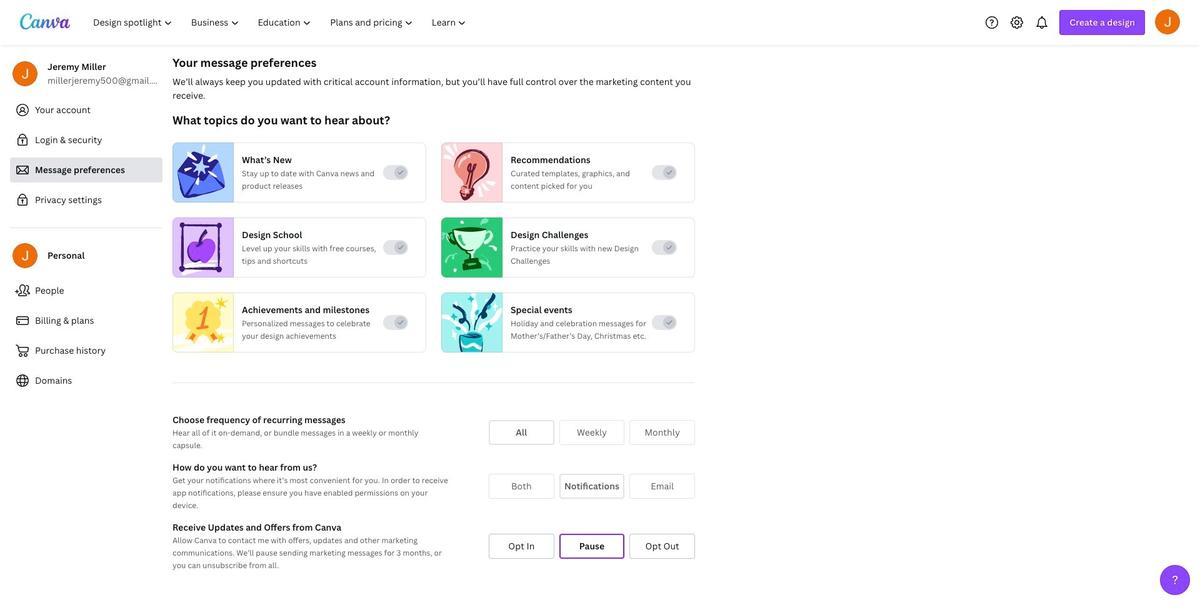 Task type: describe. For each thing, give the bounding box(es) containing it.
jeremy miller image
[[1155, 9, 1180, 34]]



Task type: locate. For each thing, give the bounding box(es) containing it.
topic image
[[173, 143, 228, 203], [442, 143, 497, 203], [173, 218, 228, 278], [442, 218, 497, 278], [173, 290, 233, 355], [442, 290, 502, 355]]

top level navigation element
[[85, 10, 477, 35]]

None button
[[489, 420, 554, 445], [559, 420, 625, 445], [630, 420, 695, 445], [489, 474, 554, 499], [559, 474, 625, 499], [630, 474, 695, 499], [489, 534, 554, 559], [559, 534, 625, 559], [630, 534, 695, 559], [489, 420, 554, 445], [559, 420, 625, 445], [630, 420, 695, 445], [489, 474, 554, 499], [559, 474, 625, 499], [630, 474, 695, 499], [489, 534, 554, 559], [559, 534, 625, 559], [630, 534, 695, 559]]



Task type: vqa. For each thing, say whether or not it's contained in the screenshot.
first group from right
no



